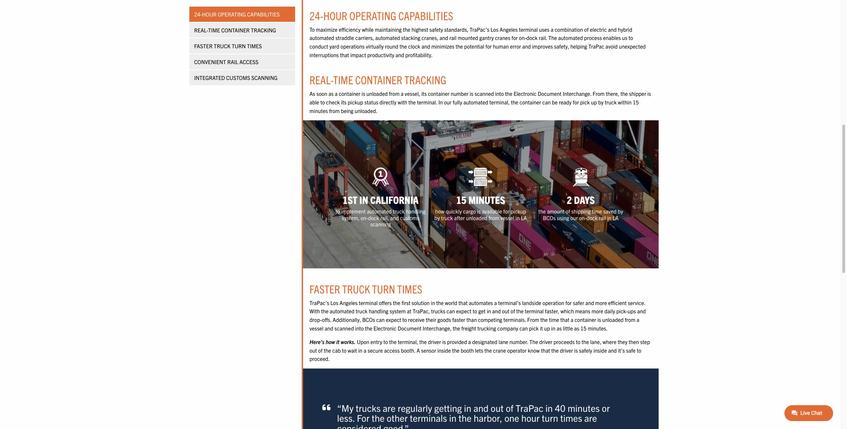 Task type: describe. For each thing, give the bounding box(es) containing it.
handling inside trapac's los angeles terminal offers the first solution in the world that automates a terminal's landside operation for safer and more efficient service. with the automated truck handling system at trapac, trucks can expect to get in and out of the terminal faster, which means more daily pick-ups and drop-offs. additionally, bcos can expect to receive their goods faster than competing terminals. from the time that a container is unloaded from a vessel and scanned into the electronic document interchange, the freight trucking company can pick it up in as little as 15 minutes.
[[369, 308, 389, 315]]

combination
[[555, 26, 583, 33]]

container inside 'link'
[[221, 27, 250, 33]]

impact
[[350, 51, 366, 58]]

the inside to maximize efficiency while maintaining the highest safety standards, trapac's los angeles terminal uses a combination of electric and hybrid automated straddle carriers, automated stacking cranes, and rail mounted gantry cranes for on-dock rail. the automated process enables us to conduct yard operations virtually round the clock and minimizes the potential for human error and improves safety, helping trapac avoid unexpected interruptions that impact productivity and profitability.
[[549, 34, 557, 41]]

automated inside 1st in california to implement automated truck handling system, on-dock rail, and customs scanning
[[367, 208, 392, 215]]

and right the ups
[[637, 308, 646, 315]]

faster truck turn times inside 'link'
[[194, 43, 262, 49]]

efficiency
[[339, 26, 361, 33]]

container up being
[[339, 90, 361, 97]]

los inside to maximize efficiency while maintaining the highest safety standards, trapac's los angeles terminal uses a combination of electric and hybrid automated straddle carriers, automated stacking cranes, and rail mounted gantry cranes for on-dock rail. the automated process enables us to conduct yard operations virtually round the clock and minimizes the potential for human error and improves safety, helping trapac avoid unexpected interruptions that impact productivity and profitability.
[[491, 26, 499, 33]]

able
[[310, 99, 319, 105]]

"my
[[337, 402, 354, 414]]

a up booth
[[468, 339, 471, 345]]

a inside to maximize efficiency while maintaining the highest safety standards, trapac's los angeles terminal uses a combination of electric and hybrid automated straddle carriers, automated stacking cranes, and rail mounted gantry cranes for on-dock rail. the automated process enables us to conduct yard operations virtually round the clock and minimizes the potential for human error and improves safety, helping trapac avoid unexpected interruptions that impact productivity and profitability.
[[551, 26, 554, 33]]

0 horizontal spatial capabilities
[[247, 11, 280, 18]]

1 horizontal spatial truck
[[342, 282, 370, 296]]

1 horizontal spatial operating
[[350, 8, 396, 22]]

a down 'service.'
[[637, 316, 640, 323]]

daily
[[605, 308, 615, 315]]

in inside 15 minutes how quickly cargo is available for pickup by truck after unloaded from vessel in la
[[516, 214, 520, 221]]

2
[[567, 193, 572, 206]]

with
[[398, 99, 407, 105]]

1 horizontal spatial time
[[333, 72, 353, 87]]

by inside as soon as a container is unloaded from a vessel, its container number is scanned into the electronic document interchange. from there, the shipper is able to check its pickup status directly with the terminal. in our fully automated terminal, the container can be ready for pick up by truck within 15 minutes from being unloaded.
[[598, 99, 604, 105]]

lets
[[475, 347, 483, 354]]

as
[[310, 90, 315, 97]]

that inside upon entry to the terminal, the driver is provided a designated lane number. the driver proceeds to the lane, where they then step out of the cab to wait in a secure access booth. a sensor inside the booth lets the crane operator know that the driver is safely inside and it's safe to proceed.
[[541, 347, 550, 354]]

customs
[[400, 214, 419, 221]]

for inside trapac's los angeles terminal offers the first solution in the world that automates a terminal's landside operation for safer and more efficient service. with the automated truck handling system at trapac, trucks can expect to get in and out of the terminal faster, which means more daily pick-ups and drop-offs. additionally, bcos can expect to receive their goods faster than competing terminals. from the time that a container is unloaded from a vessel and scanned into the electronic document interchange, the freight trucking company can pick it up in as little as 15 minutes.
[[566, 299, 572, 306]]

a down upon
[[364, 347, 367, 354]]

24-hour operating capabilities link
[[189, 7, 295, 22]]

2 inside from the left
[[594, 347, 607, 354]]

can down offers
[[376, 316, 385, 323]]

maximize
[[316, 26, 338, 33]]

terminal.
[[417, 99, 437, 105]]

container up 'in'
[[428, 90, 450, 97]]

1 vertical spatial times
[[397, 282, 422, 296]]

1 horizontal spatial driver
[[540, 339, 553, 345]]

1 horizontal spatial real-time container tracking
[[310, 72, 447, 87]]

automated down combination
[[558, 34, 583, 41]]

regularly
[[398, 402, 432, 414]]

15 inside 15 minutes how quickly cargo is available for pickup by truck after unloaded from vessel in la
[[456, 193, 467, 206]]

and up competing
[[492, 308, 501, 315]]

automated inside as soon as a container is unloaded from a vessel, its container number is scanned into the electronic document interchange. from there, the shipper is able to check its pickup status directly with the terminal. in our fully automated terminal, the container can be ready for pick up by truck within 15 minutes from being unloaded.
[[464, 99, 488, 105]]

little
[[563, 325, 573, 331]]

for inside 15 minutes how quickly cargo is available for pickup by truck after unloaded from vessel in la
[[504, 208, 510, 215]]

vessel inside 15 minutes how quickly cargo is available for pickup by truck after unloaded from vessel in la
[[501, 214, 515, 221]]

safer
[[573, 299, 584, 306]]

means
[[575, 308, 591, 315]]

where
[[603, 339, 617, 345]]

safe
[[626, 347, 636, 354]]

2 horizontal spatial driver
[[560, 347, 573, 354]]

1 vertical spatial more
[[592, 308, 604, 315]]

real-time container tracking inside 'link'
[[194, 27, 276, 33]]

step
[[640, 339, 650, 345]]

15 minutes how quickly cargo is available for pickup by truck after unloaded from vessel in la
[[435, 193, 527, 221]]

1 vertical spatial tracking
[[405, 72, 447, 87]]

1 inside from the left
[[438, 347, 451, 354]]

and up means
[[586, 299, 594, 306]]

time inside 2 days the amount of shipping time saved by bcos using our on-dock rail in la
[[592, 208, 602, 215]]

being
[[341, 107, 354, 114]]

that down which
[[561, 316, 570, 323]]

can down terminals.
[[520, 325, 528, 331]]

soon
[[317, 90, 327, 97]]

ups
[[628, 308, 636, 315]]

to up safely
[[576, 339, 581, 345]]

then
[[629, 339, 639, 345]]

in right get at bottom right
[[487, 308, 491, 315]]

that right world
[[459, 299, 468, 306]]

know
[[528, 347, 540, 354]]

bcos inside trapac's los angeles terminal offers the first solution in the world that automates a terminal's landside operation for safer and more efficient service. with the automated truck handling system at trapac, trucks can expect to get in and out of the terminal faster, which means more daily pick-ups and drop-offs. additionally, bcos can expect to receive their goods faster than competing terminals. from the time that a container is unloaded from a vessel and scanned into the electronic document interchange, the freight trucking company can pick it up in as little as 15 minutes.
[[362, 316, 375, 323]]

for up error
[[512, 34, 518, 41]]

into inside as soon as a container is unloaded from a vessel, its container number is scanned into the electronic document interchange. from there, the shipper is able to check its pickup status directly with the terminal. in our fully automated terminal, the container can be ready for pick up by truck within 15 minutes from being unloaded.
[[495, 90, 504, 97]]

us
[[622, 34, 628, 41]]

in inside upon entry to the terminal, the driver is provided a designated lane number. the driver proceeds to the lane, where they then step out of the cab to wait in a secure access booth. a sensor inside the booth lets the crane operator know that the driver is safely inside and it's safe to proceed.
[[358, 347, 363, 354]]

after
[[454, 214, 465, 221]]

times
[[561, 412, 582, 424]]

in left little
[[551, 325, 556, 331]]

in left 40 in the right of the page
[[546, 402, 553, 414]]

here's how it works.
[[310, 339, 356, 345]]

to inside to maximize efficiency while maintaining the highest safety standards, trapac's los angeles terminal uses a combination of electric and hybrid automated straddle carriers, automated stacking cranes, and rail mounted gantry cranes for on-dock rail. the automated process enables us to conduct yard operations virtually round the clock and minimizes the potential for human error and improves safety, helping trapac avoid unexpected interruptions that impact productivity and profitability.
[[629, 34, 633, 41]]

by inside 2 days the amount of shipping time saved by bcos using our on-dock rail in la
[[618, 208, 623, 215]]

1 vertical spatial its
[[341, 99, 347, 105]]

turn inside 'link'
[[232, 43, 246, 49]]

of inside trapac's los angeles terminal offers the first solution in the world that automates a terminal's landside operation for safer and more efficient service. with the automated truck handling system at trapac, trucks can expect to get in and out of the terminal faster, which means more daily pick-ups and drop-offs. additionally, bcos can expect to receive their goods faster than competing terminals. from the time that a container is unloaded from a vessel and scanned into the electronic document interchange, the freight trucking company can pick it up in as little as 15 minutes.
[[511, 308, 515, 315]]

out inside trapac's los angeles terminal offers the first solution in the world that automates a terminal's landside operation for safer and more efficient service. with the automated truck handling system at trapac, trucks can expect to get in and out of the terminal faster, which means more daily pick-ups and drop-offs. additionally, bcos can expect to receive their goods faster than competing terminals. from the time that a container is unloaded from a vessel and scanned into the electronic document interchange, the freight trucking company can pick it up in as little as 15 minutes.
[[502, 308, 510, 315]]

rail,
[[381, 214, 389, 221]]

trapac's los angeles terminal offers the first solution in the world that automates a terminal's landside operation for safer and more efficient service. with the automated truck handling system at trapac, trucks can expect to get in and out of the terminal faster, which means more daily pick-ups and drop-offs. additionally, bcos can expect to receive their goods faster than competing terminals. from the time that a container is unloaded from a vessel and scanned into the electronic document interchange, the freight trucking company can pick it up in as little as 15 minutes.
[[310, 299, 646, 331]]

to
[[310, 26, 315, 33]]

cranes,
[[422, 34, 439, 41]]

virtually
[[366, 43, 384, 50]]

by inside 15 minutes how quickly cargo is available for pickup by truck after unloaded from vessel in la
[[435, 214, 440, 221]]

cargo
[[463, 208, 476, 215]]

terminal, inside as soon as a container is unloaded from a vessel, its container number is scanned into the electronic document interchange. from there, the shipper is able to check its pickup status directly with the terminal. in our fully automated terminal, the container can be ready for pick up by truck within 15 minutes from being unloaded.
[[490, 99, 510, 105]]

our inside 2 days the amount of shipping time saved by bcos using our on-dock rail in la
[[571, 214, 578, 221]]

and down cranes,
[[422, 43, 430, 50]]

rail inside 2 days the amount of shipping time saved by bcos using our on-dock rail in la
[[599, 214, 606, 221]]

a up little
[[571, 316, 574, 323]]

straddle
[[336, 34, 354, 41]]

of inside upon entry to the terminal, the driver is provided a designated lane number. the driver proceeds to the lane, where they then step out of the cab to wait in a secure access booth. a sensor inside the booth lets the crane operator know that the driver is safely inside and it's safe to proceed.
[[318, 347, 323, 354]]

real-time container tracking link
[[189, 22, 295, 38]]

interchange.
[[563, 90, 592, 97]]

from inside trapac's los angeles terminal offers the first solution in the world that automates a terminal's landside operation for safer and more efficient service. with the automated truck handling system at trapac, trucks can expect to get in and out of the terminal faster, which means more daily pick-ups and drop-offs. additionally, bcos can expect to receive their goods faster than competing terminals. from the time that a container is unloaded from a vessel and scanned into the electronic document interchange, the freight trucking company can pick it up in as little as 15 minutes.
[[527, 316, 539, 323]]

minimizes
[[432, 43, 455, 50]]

in right solution
[[431, 299, 435, 306]]

shipper
[[629, 90, 646, 97]]

terminals.
[[504, 316, 526, 323]]

booth.
[[401, 347, 416, 354]]

automated down maintaining at the top
[[375, 34, 400, 41]]

trucks inside "my trucks are regularly getting in and out of trapac in 40 minutes or less. for the other terminals in the harbor, one hour turn times are considered good."
[[356, 402, 381, 414]]

1 vertical spatial faster truck turn times
[[310, 282, 422, 296]]

0 vertical spatial expect
[[456, 308, 472, 315]]

1 horizontal spatial its
[[422, 90, 427, 97]]

for down "gantry"
[[486, 43, 492, 50]]

and inside 1st in california to implement automated truck handling system, on-dock rail, and customs scanning
[[390, 214, 399, 221]]

number.
[[510, 339, 528, 345]]

upon entry to the terminal, the driver is provided a designated lane number. the driver proceeds to the lane, where they then step out of the cab to wait in a secure access booth. a sensor inside the booth lets the crane operator know that the driver is safely inside and it's safe to proceed.
[[310, 339, 650, 362]]

pick inside trapac's los angeles terminal offers the first solution in the world that automates a terminal's landside operation for safer and more efficient service. with the automated truck handling system at trapac, trucks can expect to get in and out of the terminal faster, which means more daily pick-ups and drop-offs. additionally, bcos can expect to receive their goods faster than competing terminals. from the time that a container is unloaded from a vessel and scanned into the electronic document interchange, the freight trucking company can pick it up in as little as 15 minutes.
[[529, 325, 539, 331]]

1st in california to implement automated truck handling system, on-dock rail, and customs scanning
[[336, 193, 426, 227]]

to right safe
[[637, 347, 642, 354]]

unloaded.
[[355, 107, 378, 114]]

1 horizontal spatial 24-hour operating capabilities
[[310, 8, 453, 22]]

is right the number
[[470, 90, 474, 97]]

which
[[561, 308, 574, 315]]

getting
[[434, 402, 462, 414]]

days
[[574, 193, 595, 206]]

directly
[[380, 99, 397, 105]]

terminal inside to maximize efficiency while maintaining the highest safety standards, trapac's los angeles terminal uses a combination of electric and hybrid automated straddle carriers, automated stacking cranes, and rail mounted gantry cranes for on-dock rail. the automated process enables us to conduct yard operations virtually round the clock and minimizes the potential for human error and improves safety, helping trapac avoid unexpected interruptions that impact productivity and profitability.
[[519, 26, 538, 33]]

conduct
[[310, 43, 328, 50]]

safely
[[579, 347, 592, 354]]

in right getting
[[464, 402, 472, 414]]

and inside upon entry to the terminal, the driver is provided a designated lane number. the driver proceeds to the lane, where they then step out of the cab to wait in a secure access booth. a sensor inside the booth lets the crane operator know that the driver is safely inside and it's safe to proceed.
[[608, 347, 617, 354]]

carriers,
[[355, 34, 374, 41]]

of inside "my trucks are regularly getting in and out of trapac in 40 minutes or less. for the other terminals in the harbor, one hour turn times are considered good."
[[506, 402, 514, 414]]

trapac's inside trapac's los angeles terminal offers the first solution in the world that automates a terminal's landside operation for safer and more efficient service. with the automated truck handling system at trapac, trucks can expect to get in and out of the terminal faster, which means more daily pick-ups and drop-offs. additionally, bcos can expect to receive their goods faster than competing terminals. from the time that a container is unloaded from a vessel and scanned into the electronic document interchange, the freight trucking company can pick it up in as little as 15 minutes.
[[310, 299, 329, 306]]

truck inside 15 minutes how quickly cargo is available for pickup by truck after unloaded from vessel in la
[[441, 214, 453, 221]]

crane
[[493, 347, 506, 354]]

customs
[[226, 74, 250, 81]]

works.
[[341, 339, 356, 345]]

2 days the amount of shipping time saved by bcos using our on-dock rail in la
[[539, 193, 623, 221]]

and down offs.
[[325, 325, 333, 331]]

and up enables
[[608, 26, 617, 33]]

0 horizontal spatial are
[[383, 402, 396, 414]]

0 vertical spatial more
[[596, 299, 607, 306]]

trapac inside "my trucks are regularly getting in and out of trapac in 40 minutes or less. for the other terminals in the harbor, one hour turn times are considered good."
[[516, 402, 544, 414]]

0 horizontal spatial 24-
[[194, 11, 202, 18]]

freight
[[462, 325, 476, 331]]

can inside as soon as a container is unloaded from a vessel, its container number is scanned into the electronic document interchange. from there, the shipper is able to check its pickup status directly with the terminal. in our fully automated terminal, the container can be ready for pick up by truck within 15 minutes from being unloaded.
[[543, 99, 551, 105]]

1 vertical spatial faster
[[310, 282, 340, 296]]

secure
[[368, 347, 383, 354]]

a up check
[[335, 90, 338, 97]]

trucking
[[478, 325, 496, 331]]

can down world
[[447, 308, 455, 315]]

vessel,
[[405, 90, 420, 97]]

on- inside 1st in california to implement automated truck handling system, on-dock rail, and customs scanning
[[361, 214, 368, 221]]

designated
[[472, 339, 498, 345]]

terminal, inside upon entry to the terminal, the driver is provided a designated lane number. the driver proceeds to the lane, where they then step out of the cab to wait in a secure access booth. a sensor inside the booth lets the crane operator know that the driver is safely inside and it's safe to proceed.
[[398, 339, 418, 345]]

is left 'provided'
[[442, 339, 446, 345]]

to maximize efficiency while maintaining the highest safety standards, trapac's los angeles terminal uses a combination of electric and hybrid automated straddle carriers, automated stacking cranes, and rail mounted gantry cranes for on-dock rail. the automated process enables us to conduct yard operations virtually round the clock and minimizes the potential for human error and improves safety, helping trapac avoid unexpected interruptions that impact productivity and profitability.
[[310, 26, 646, 58]]

40
[[555, 402, 566, 414]]

operation
[[543, 299, 565, 306]]

competing
[[478, 316, 502, 323]]

from up directly
[[389, 90, 400, 97]]

pickup inside 15 minutes how quickly cargo is available for pickup by truck after unloaded from vessel in la
[[511, 208, 526, 215]]

convenient rail access link
[[189, 54, 295, 69]]

rail.
[[539, 34, 547, 41]]

on- inside 2 days the amount of shipping time saved by bcos using our on-dock rail in la
[[579, 214, 587, 221]]

in
[[439, 99, 443, 105]]

is right shipper on the right of page
[[648, 90, 651, 97]]

from inside trapac's los angeles terminal offers the first solution in the world that automates a terminal's landside operation for safer and more efficient service. with the automated truck handling system at trapac, trucks can expect to get in and out of the terminal faster, which means more daily pick-ups and drop-offs. additionally, bcos can expect to receive their goods faster than competing terminals. from the time that a container is unloaded from a vessel and scanned into the electronic document interchange, the freight trucking company can pick it up in as little as 15 minutes.
[[625, 316, 636, 323]]

1 vertical spatial it
[[336, 339, 340, 345]]

los inside trapac's los angeles terminal offers the first solution in the world that automates a terminal's landside operation for safer and more efficient service. with the automated truck handling system at trapac, trucks can expect to get in and out of the terminal faster, which means more daily pick-ups and drop-offs. additionally, bcos can expect to receive their goods faster than competing terminals. from the time that a container is unloaded from a vessel and scanned into the electronic document interchange, the freight trucking company can pick it up in as little as 15 minutes.
[[331, 299, 338, 306]]

while
[[362, 26, 374, 33]]

faster,
[[545, 308, 560, 315]]

vessel inside trapac's los angeles terminal offers the first solution in the world that automates a terminal's landside operation for safer and more efficient service. with the automated truck handling system at trapac, trucks can expect to get in and out of the terminal faster, which means more daily pick-ups and drop-offs. additionally, bcos can expect to receive their goods faster than competing terminals. from the time that a container is unloaded from a vessel and scanned into the electronic document interchange, the freight trucking company can pick it up in as little as 15 minutes.
[[310, 325, 324, 331]]

pick inside as soon as a container is unloaded from a vessel, its container number is scanned into the electronic document interchange. from there, the shipper is able to check its pickup status directly with the terminal. in our fully automated terminal, the container can be ready for pick up by truck within 15 minutes from being unloaded.
[[580, 99, 590, 105]]

in inside 1st in california to implement automated truck handling system, on-dock rail, and customs scanning
[[360, 193, 368, 206]]

less.
[[337, 412, 355, 424]]

how inside 15 minutes how quickly cargo is available for pickup by truck after unloaded from vessel in la
[[435, 208, 445, 215]]

electric
[[590, 26, 607, 33]]

pick-
[[617, 308, 628, 315]]

to down system
[[403, 316, 407, 323]]

1 vertical spatial how
[[326, 339, 335, 345]]

is inside trapac's los angeles terminal offers the first solution in the world that automates a terminal's landside operation for safer and more efficient service. with the automated truck handling system at trapac, trucks can expect to get in and out of the terminal faster, which means more daily pick-ups and drop-offs. additionally, bcos can expect to receive their goods faster than competing terminals. from the time that a container is unloaded from a vessel and scanned into the electronic document interchange, the freight trucking company can pick it up in as little as 15 minutes.
[[598, 316, 601, 323]]

1 horizontal spatial are
[[585, 412, 597, 424]]

operations
[[341, 43, 365, 50]]

1 horizontal spatial as
[[557, 325, 562, 331]]

and down round
[[396, 51, 404, 58]]

maintaining
[[375, 26, 402, 33]]

scanning
[[370, 221, 391, 227]]

for inside as soon as a container is unloaded from a vessel, its container number is scanned into the electronic document interchange. from there, the shipper is able to check its pickup status directly with the terminal. in our fully automated terminal, the container can be ready for pick up by truck within 15 minutes from being unloaded.
[[573, 99, 579, 105]]

considered
[[337, 422, 382, 429]]

is left safely
[[574, 347, 578, 354]]

1 vertical spatial container
[[355, 72, 403, 87]]

cranes
[[495, 34, 511, 41]]

available
[[482, 208, 502, 215]]

1 horizontal spatial capabilities
[[399, 8, 453, 22]]



Task type: vqa. For each thing, say whether or not it's contained in the screenshot.
booth
yes



Task type: locate. For each thing, give the bounding box(es) containing it.
1 horizontal spatial the
[[549, 34, 557, 41]]

shipping
[[572, 208, 591, 215]]

proceeds
[[554, 339, 575, 345]]

0 horizontal spatial 15
[[456, 193, 467, 206]]

interchange,
[[423, 325, 452, 331]]

to left system, on the left
[[336, 208, 340, 215]]

on-
[[519, 34, 527, 41], [361, 214, 368, 221], [579, 214, 587, 221]]

document inside trapac's los angeles terminal offers the first solution in the world that automates a terminal's landside operation for safer and more efficient service. with the automated truck handling system at trapac, trucks can expect to get in and out of the terminal faster, which means more daily pick-ups and drop-offs. additionally, bcos can expect to receive their goods faster than competing terminals. from the time that a container is unloaded from a vessel and scanned into the electronic document interchange, the freight trucking company can pick it up in as little as 15 minutes.
[[398, 325, 422, 331]]

2 vertical spatial out
[[491, 402, 504, 414]]

to right entry
[[384, 339, 388, 345]]

container up faster truck turn times 'link'
[[221, 27, 250, 33]]

turn down real-time container tracking 'link'
[[232, 43, 246, 49]]

from inside 15 minutes how quickly cargo is available for pickup by truck after unloaded from vessel in la
[[489, 214, 499, 221]]

turn
[[232, 43, 246, 49], [372, 282, 395, 296]]

1 vertical spatial pick
[[529, 325, 539, 331]]

hybrid
[[618, 26, 633, 33]]

is right cargo
[[477, 208, 481, 215]]

la inside 2 days the amount of shipping time saved by bcos using our on-dock rail in la
[[613, 214, 619, 221]]

15 up quickly on the right of page
[[456, 193, 467, 206]]

service.
[[628, 299, 646, 306]]

scanned inside trapac's los angeles terminal offers the first solution in the world that automates a terminal's landside operation for safer and more efficient service. with the automated truck handling system at trapac, trucks can expect to get in and out of the terminal faster, which means more daily pick-ups and drop-offs. additionally, bcos can expect to receive their goods faster than competing terminals. from the time that a container is unloaded from a vessel and scanned into the electronic document interchange, the freight trucking company can pick it up in as little as 15 minutes.
[[335, 325, 354, 331]]

1 vertical spatial rail
[[599, 214, 606, 221]]

0 vertical spatial angeles
[[500, 26, 518, 33]]

helping
[[571, 43, 587, 50]]

0 horizontal spatial time
[[549, 316, 559, 323]]

inside down 'provided'
[[438, 347, 451, 354]]

time down faster,
[[549, 316, 559, 323]]

of left hour
[[506, 402, 514, 414]]

tracking
[[251, 27, 276, 33], [405, 72, 447, 87]]

efficient
[[608, 299, 627, 306]]

15 inside as soon as a container is unloaded from a vessel, its container number is scanned into the electronic document interchange. from there, the shipper is able to check its pickup status directly with the terminal. in our fully automated terminal, the container can be ready for pick up by truck within 15 minutes from being unloaded.
[[633, 99, 639, 105]]

trucks inside trapac's los angeles terminal offers the first solution in the world that automates a terminal's landside operation for safer and more efficient service. with the automated truck handling system at trapac, trucks can expect to get in and out of the terminal faster, which means more daily pick-ups and drop-offs. additionally, bcos can expect to receive their goods faster than competing terminals. from the time that a container is unloaded from a vessel and scanned into the electronic document interchange, the freight trucking company can pick it up in as little as 15 minutes.
[[431, 308, 446, 315]]

automated up scanning
[[367, 208, 392, 215]]

in right wait
[[358, 347, 363, 354]]

0 horizontal spatial document
[[398, 325, 422, 331]]

1 vertical spatial the
[[530, 339, 538, 345]]

electronic inside trapac's los angeles terminal offers the first solution in the world that automates a terminal's landside operation for safer and more efficient service. with the automated truck handling system at trapac, trucks can expect to get in and out of the terminal faster, which means more daily pick-ups and drop-offs. additionally, bcos can expect to receive their goods faster than competing terminals. from the time that a container is unloaded from a vessel and scanned into the electronic document interchange, the freight trucking company can pick it up in as little as 15 minutes.
[[374, 325, 397, 331]]

by
[[598, 99, 604, 105], [618, 208, 623, 215], [435, 214, 440, 221]]

tracking down the 24-hour operating capabilities link
[[251, 27, 276, 33]]

1 horizontal spatial 24-
[[310, 8, 324, 22]]

proceed.
[[310, 356, 330, 362]]

expect
[[456, 308, 472, 315], [386, 316, 401, 323]]

operating up real-time container tracking 'link'
[[218, 11, 246, 18]]

automated
[[310, 34, 334, 41], [375, 34, 400, 41], [558, 34, 583, 41], [464, 99, 488, 105], [367, 208, 392, 215], [330, 308, 355, 315]]

terminal down the landside
[[525, 308, 544, 315]]

0 horizontal spatial hour
[[202, 11, 217, 18]]

1 horizontal spatial terminal,
[[490, 99, 510, 105]]

scanned inside as soon as a container is unloaded from a vessel, its container number is scanned into the electronic document interchange. from there, the shipper is able to check its pickup status directly with the terminal. in our fully automated terminal, the container can be ready for pick up by truck within 15 minutes from being unloaded.
[[475, 90, 494, 97]]

1 vertical spatial minutes
[[568, 402, 600, 414]]

than
[[467, 316, 477, 323]]

the up 'know'
[[530, 339, 538, 345]]

operating up while
[[350, 8, 396, 22]]

dock inside 2 days the amount of shipping time saved by bcos using our on-dock rail in la
[[587, 214, 598, 221]]

from down the ups
[[625, 316, 636, 323]]

15 inside trapac's los angeles terminal offers the first solution in the world that automates a terminal's landside operation for safer and more efficient service. with the automated truck handling system at trapac, trucks can expect to get in and out of the terminal faster, which means more daily pick-ups and drop-offs. additionally, bcos can expect to receive their goods faster than competing terminals. from the time that a container is unloaded from a vessel and scanned into the electronic document interchange, the freight trucking company can pick it up in as little as 15 minutes.
[[581, 325, 587, 331]]

1 vertical spatial handling
[[369, 308, 389, 315]]

dock left rail,
[[368, 214, 379, 221]]

dock inside 1st in california to implement automated truck handling system, on-dock rail, and customs scanning
[[368, 214, 379, 221]]

rail inside to maximize efficiency while maintaining the highest safety standards, trapac's los angeles terminal uses a combination of electric and hybrid automated straddle carriers, automated stacking cranes, and rail mounted gantry cranes for on-dock rail. the automated process enables us to conduct yard operations virtually round the clock and minimizes the potential for human error and improves safety, helping trapac avoid unexpected interruptions that impact productivity and profitability.
[[450, 34, 457, 41]]

of inside 2 days the amount of shipping time saved by bcos using our on-dock rail in la
[[566, 208, 570, 215]]

how up cab
[[326, 339, 335, 345]]

1 la from the left
[[521, 214, 527, 221]]

0 horizontal spatial from
[[527, 316, 539, 323]]

gantry
[[480, 34, 494, 41]]

truck inside 'link'
[[214, 43, 231, 49]]

human
[[493, 43, 509, 50]]

to right cab
[[342, 347, 347, 354]]

0 horizontal spatial truck
[[214, 43, 231, 49]]

0 horizontal spatial pickup
[[348, 99, 363, 105]]

0 vertical spatial vessel
[[501, 214, 515, 221]]

capabilities up real-time container tracking 'link'
[[247, 11, 280, 18]]

1 vertical spatial turn
[[372, 282, 395, 296]]

time inside trapac's los angeles terminal offers the first solution in the world that automates a terminal's landside operation for safer and more efficient service. with the automated truck handling system at trapac, trucks can expect to get in and out of the terminal faster, which means more daily pick-ups and drop-offs. additionally, bcos can expect to receive their goods faster than competing terminals. from the time that a container is unloaded from a vessel and scanned into the electronic document interchange, the freight trucking company can pick it up in as little as 15 minutes.
[[549, 316, 559, 323]]

1st
[[343, 193, 358, 206]]

from left there,
[[593, 90, 605, 97]]

1 horizontal spatial electronic
[[514, 90, 537, 97]]

0 horizontal spatial los
[[331, 299, 338, 306]]

of
[[585, 26, 589, 33], [566, 208, 570, 215], [511, 308, 515, 315], [318, 347, 323, 354], [506, 402, 514, 414]]

from
[[593, 90, 605, 97], [527, 316, 539, 323]]

0 vertical spatial up
[[591, 99, 597, 105]]

to right able
[[321, 99, 325, 105]]

number
[[451, 90, 469, 97]]

provided
[[447, 339, 467, 345]]

0 vertical spatial truck
[[214, 43, 231, 49]]

interruptions
[[310, 51, 339, 58]]

0 horizontal spatial unloaded
[[367, 90, 388, 97]]

good."
[[384, 422, 409, 429]]

there,
[[606, 90, 620, 97]]

solution
[[412, 299, 430, 306]]

their
[[426, 316, 436, 323]]

angeles inside to maximize efficiency while maintaining the highest safety standards, trapac's los angeles terminal uses a combination of electric and hybrid automated straddle carriers, automated stacking cranes, and rail mounted gantry cranes for on-dock rail. the automated process enables us to conduct yard operations virtually round the clock and minimizes the potential for human error and improves safety, helping trapac avoid unexpected interruptions that impact productivity and profitability.
[[500, 26, 518, 33]]

a right uses
[[551, 26, 554, 33]]

and right error
[[522, 43, 531, 50]]

1 vertical spatial up
[[544, 325, 550, 331]]

container left be
[[520, 99, 541, 105]]

2 horizontal spatial on-
[[579, 214, 587, 221]]

trapac's inside to maximize efficiency while maintaining the highest safety standards, trapac's los angeles terminal uses a combination of electric and hybrid automated straddle carriers, automated stacking cranes, and rail mounted gantry cranes for on-dock rail. the automated process enables us to conduct yard operations virtually round the clock and minimizes the potential for human error and improves safety, helping trapac avoid unexpected interruptions that impact productivity and profitability.
[[470, 26, 490, 33]]

time inside 'link'
[[208, 27, 220, 33]]

container
[[221, 27, 250, 33], [355, 72, 403, 87]]

faster truck turn times up offers
[[310, 282, 422, 296]]

unloaded
[[367, 90, 388, 97], [466, 214, 488, 221], [603, 316, 624, 323]]

it inside trapac's los angeles terminal offers the first solution in the world that automates a terminal's landside operation for safer and more efficient service. with the automated truck handling system at trapac, trucks can expect to get in and out of the terminal faster, which means more daily pick-ups and drop-offs. additionally, bcos can expect to receive their goods faster than competing terminals. from the time that a container is unloaded from a vessel and scanned into the electronic document interchange, the freight trucking company can pick it up in as little as 15 minutes.
[[540, 325, 543, 331]]

truck
[[214, 43, 231, 49], [342, 282, 370, 296]]

1 horizontal spatial hour
[[324, 8, 347, 22]]

0 horizontal spatial our
[[444, 99, 452, 105]]

safety
[[430, 26, 443, 33]]

a left terminal's
[[494, 299, 497, 306]]

drop-
[[310, 316, 322, 323]]

it left little
[[540, 325, 543, 331]]

of inside to maximize efficiency while maintaining the highest safety standards, trapac's los angeles terminal uses a combination of electric and hybrid automated straddle carriers, automated stacking cranes, and rail mounted gantry cranes for on-dock rail. the automated process enables us to conduct yard operations virtually round the clock and minimizes the potential for human error and improves safety, helping trapac avoid unexpected interruptions that impact productivity and profitability.
[[585, 26, 589, 33]]

by left within
[[598, 99, 604, 105]]

angeles up additionally,
[[340, 299, 358, 306]]

truck inside 1st in california to implement automated truck handling system, on-dock rail, and customs scanning
[[393, 208, 405, 215]]

pick down interchange.
[[580, 99, 590, 105]]

world
[[445, 299, 457, 306]]

truck down 'california'
[[393, 208, 405, 215]]

more
[[596, 299, 607, 306], [592, 308, 604, 315]]

unloaded inside as soon as a container is unloaded from a vessel, its container number is scanned into the electronic document interchange. from there, the shipper is able to check its pickup status directly with the terminal. in our fully automated terminal, the container can be ready for pick up by truck within 15 minutes from being unloaded.
[[367, 90, 388, 97]]

0 vertical spatial container
[[221, 27, 250, 33]]

2 la from the left
[[613, 214, 619, 221]]

truck down there,
[[605, 99, 617, 105]]

in
[[360, 193, 368, 206], [516, 214, 520, 221], [607, 214, 612, 221], [431, 299, 435, 306], [487, 308, 491, 315], [551, 325, 556, 331], [358, 347, 363, 354], [464, 402, 472, 414], [546, 402, 553, 414], [449, 412, 457, 424]]

automated inside trapac's los angeles terminal offers the first solution in the world that automates a terminal's landside operation for safer and more efficient service. with the automated truck handling system at trapac, trucks can expect to get in and out of the terminal faster, which means more daily pick-ups and drop-offs. additionally, bcos can expect to receive their goods faster than competing terminals. from the time that a container is unloaded from a vessel and scanned into the electronic document interchange, the freight trucking company can pick it up in as little as 15 minutes.
[[330, 308, 355, 315]]

that right 'know'
[[541, 347, 550, 354]]

real- up 'convenient'
[[194, 27, 208, 33]]

0 horizontal spatial terminal,
[[398, 339, 418, 345]]

on- inside to maximize efficiency while maintaining the highest safety standards, trapac's los angeles terminal uses a combination of electric and hybrid automated straddle carriers, automated stacking cranes, and rail mounted gantry cranes for on-dock rail. the automated process enables us to conduct yard operations virtually round the clock and minimizes the potential for human error and improves safety, helping trapac avoid unexpected interruptions that impact productivity and profitability.
[[519, 34, 527, 41]]

as inside as soon as a container is unloaded from a vessel, its container number is scanned into the electronic document interchange. from there, the shipper is able to check its pickup status directly with the terminal. in our fully automated terminal, the container can be ready for pick up by truck within 15 minutes from being unloaded.
[[329, 90, 334, 97]]

container down means
[[575, 316, 596, 323]]

capabilities up highest
[[399, 8, 453, 22]]

lane
[[499, 339, 508, 345]]

1 vertical spatial our
[[571, 214, 578, 221]]

additionally,
[[333, 316, 361, 323]]

0 horizontal spatial la
[[521, 214, 527, 221]]

get
[[479, 308, 486, 315]]

inside
[[438, 347, 451, 354], [594, 347, 607, 354]]

lane,
[[590, 339, 602, 345]]

trapac
[[589, 43, 605, 50], [516, 402, 544, 414]]

terminal,
[[490, 99, 510, 105], [398, 339, 418, 345]]

los up offs.
[[331, 299, 338, 306]]

0 vertical spatial faster truck turn times
[[194, 43, 262, 49]]

0 vertical spatial electronic
[[514, 90, 537, 97]]

are
[[383, 402, 396, 414], [585, 412, 597, 424]]

our right 'in'
[[444, 99, 452, 105]]

0 horizontal spatial bcos
[[362, 316, 375, 323]]

from down check
[[329, 107, 340, 114]]

0 horizontal spatial 24-hour operating capabilities
[[194, 11, 280, 18]]

sensor
[[421, 347, 436, 354]]

operator
[[507, 347, 527, 354]]

1 vertical spatial expect
[[386, 316, 401, 323]]

and up minimizes
[[440, 34, 448, 41]]

1 vertical spatial out
[[310, 347, 317, 354]]

its
[[422, 90, 427, 97], [341, 99, 347, 105]]

yard
[[330, 43, 339, 50]]

dock left saved
[[587, 214, 598, 221]]

potential
[[464, 43, 485, 50]]

times up "access"
[[247, 43, 262, 49]]

to left get at bottom right
[[473, 308, 477, 315]]

0 horizontal spatial tracking
[[251, 27, 276, 33]]

0 vertical spatial trapac
[[589, 43, 605, 50]]

bcos inside 2 days the amount of shipping time saved by bcos using our on-dock rail in la
[[543, 214, 556, 221]]

out down "here's"
[[310, 347, 317, 354]]

0 horizontal spatial angeles
[[340, 299, 358, 306]]

rail down standards,
[[450, 34, 457, 41]]

0 vertical spatial pick
[[580, 99, 590, 105]]

truck inside as soon as a container is unloaded from a vessel, its container number is scanned into the electronic document interchange. from there, the shipper is able to check its pickup status directly with the terminal. in our fully automated terminal, the container can be ready for pick up by truck within 15 minutes from being unloaded.
[[605, 99, 617, 105]]

la inside 15 minutes how quickly cargo is available for pickup by truck after unloaded from vessel in la
[[521, 214, 527, 221]]

standards,
[[444, 26, 469, 33]]

unloaded inside 15 minutes how quickly cargo is available for pickup by truck after unloaded from vessel in la
[[466, 214, 488, 221]]

1 horizontal spatial minutes
[[568, 402, 600, 414]]

minutes inside as soon as a container is unloaded from a vessel, its container number is scanned into the electronic document interchange. from there, the shipper is able to check its pickup status directly with the terminal. in our fully automated terminal, the container can be ready for pick up by truck within 15 minutes from being unloaded.
[[310, 107, 328, 114]]

more left daily
[[592, 308, 604, 315]]

is up status
[[362, 90, 365, 97]]

unloaded right after
[[466, 214, 488, 221]]

from inside as soon as a container is unloaded from a vessel, its container number is scanned into the electronic document interchange. from there, the shipper is able to check its pickup status directly with the terminal. in our fully automated terminal, the container can be ready for pick up by truck within 15 minutes from being unloaded.
[[593, 90, 605, 97]]

is up "minutes."
[[598, 316, 601, 323]]

0 horizontal spatial trapac
[[516, 402, 544, 414]]

automated down the number
[[464, 99, 488, 105]]

cab
[[332, 347, 341, 354]]

up inside trapac's los angeles terminal offers the first solution in the world that automates a terminal's landside operation for safer and more efficient service. with the automated truck handling system at trapac, trucks can expect to get in and out of the terminal faster, which means more daily pick-ups and drop-offs. additionally, bcos can expect to receive their goods faster than competing terminals. from the time that a container is unloaded from a vessel and scanned into the electronic document interchange, the freight trucking company can pick it up in as little as 15 minutes.
[[544, 325, 550, 331]]

1 vertical spatial pickup
[[511, 208, 526, 215]]

2 vertical spatial 15
[[581, 325, 587, 331]]

los up "gantry"
[[491, 26, 499, 33]]

0 horizontal spatial expect
[[386, 316, 401, 323]]

0 horizontal spatial faster
[[194, 43, 213, 49]]

bcos right additionally,
[[362, 316, 375, 323]]

time up 'convenient'
[[208, 27, 220, 33]]

0 vertical spatial faster
[[194, 43, 213, 49]]

unloaded inside trapac's los angeles terminal offers the first solution in the world that automates a terminal's landside operation for safer and more efficient service. with the automated truck handling system at trapac, trucks can expect to get in and out of the terminal faster, which means more daily pick-ups and drop-offs. additionally, bcos can expect to receive their goods faster than competing terminals. from the time that a container is unloaded from a vessel and scanned into the electronic document interchange, the freight trucking company can pick it up in as little as 15 minutes.
[[603, 316, 624, 323]]

1 vertical spatial into
[[355, 325, 364, 331]]

pick up 'know'
[[529, 325, 539, 331]]

1 vertical spatial from
[[527, 316, 539, 323]]

in right the terminals
[[449, 412, 457, 424]]

out down terminal's
[[502, 308, 510, 315]]

0 horizontal spatial minutes
[[310, 107, 328, 114]]

can left be
[[543, 99, 551, 105]]

real- inside 'link'
[[194, 27, 208, 33]]

0 vertical spatial terminal
[[519, 26, 538, 33]]

2 horizontal spatial 15
[[633, 99, 639, 105]]

trapac down process at right top
[[589, 43, 605, 50]]

faster inside 'link'
[[194, 43, 213, 49]]

to
[[629, 34, 633, 41], [321, 99, 325, 105], [336, 208, 340, 215], [473, 308, 477, 315], [403, 316, 407, 323], [384, 339, 388, 345], [576, 339, 581, 345], [342, 347, 347, 354], [637, 347, 642, 354]]

other
[[387, 412, 408, 424]]

0 horizontal spatial how
[[326, 339, 335, 345]]

1 horizontal spatial pick
[[580, 99, 590, 105]]

24-hour operating capabilities up real-time container tracking 'link'
[[194, 11, 280, 18]]

0 horizontal spatial rail
[[450, 34, 457, 41]]

la for 15 minutes
[[521, 214, 527, 221]]

0 horizontal spatial its
[[341, 99, 347, 105]]

convenient rail access
[[194, 59, 259, 65]]

24-hour operating capabilities up maintaining at the top
[[310, 8, 453, 22]]

1 horizontal spatial expect
[[456, 308, 472, 315]]

to inside as soon as a container is unloaded from a vessel, its container number is scanned into the electronic document interchange. from there, the shipper is able to check its pickup status directly with the terminal. in our fully automated terminal, the container can be ready for pick up by truck within 15 minutes from being unloaded.
[[321, 99, 325, 105]]

la for 2 days
[[613, 214, 619, 221]]

15 left "minutes."
[[581, 325, 587, 331]]

it
[[540, 325, 543, 331], [336, 339, 340, 345]]

out
[[502, 308, 510, 315], [310, 347, 317, 354], [491, 402, 504, 414]]

operating inside the 24-hour operating capabilities link
[[218, 11, 246, 18]]

0 vertical spatial times
[[247, 43, 262, 49]]

document inside as soon as a container is unloaded from a vessel, its container number is scanned into the electronic document interchange. from there, the shipper is able to check its pickup status directly with the terminal. in our fully automated terminal, the container can be ready for pick up by truck within 15 minutes from being unloaded.
[[538, 90, 562, 97]]

rail
[[450, 34, 457, 41], [599, 214, 606, 221]]

0 horizontal spatial times
[[247, 43, 262, 49]]

tracking inside real-time container tracking 'link'
[[251, 27, 276, 33]]

is inside 15 minutes how quickly cargo is available for pickup by truck after unloaded from vessel in la
[[477, 208, 481, 215]]

the inside upon entry to the terminal, the driver is provided a designated lane number. the driver proceeds to the lane, where they then step out of the cab to wait in a secure access booth. a sensor inside the booth lets the crane operator know that the driver is safely inside and it's safe to proceed.
[[530, 339, 538, 345]]

to inside 1st in california to implement automated truck handling system, on-dock rail, and customs scanning
[[336, 208, 340, 215]]

minutes inside "my trucks are regularly getting in and out of trapac in 40 minutes or less. for the other terminals in the harbor, one hour turn times are considered good."
[[568, 402, 600, 414]]

0 horizontal spatial vessel
[[310, 325, 324, 331]]

implement
[[341, 208, 366, 215]]

0 horizontal spatial handling
[[369, 308, 389, 315]]

terminal
[[519, 26, 538, 33], [359, 299, 378, 306], [525, 308, 544, 315]]

in inside 2 days the amount of shipping time saved by bcos using our on-dock rail in la
[[607, 214, 612, 221]]

and left one
[[474, 402, 489, 414]]

up inside as soon as a container is unloaded from a vessel, its container number is scanned into the electronic document interchange. from there, the shipper is able to check its pickup status directly with the terminal. in our fully automated terminal, the container can be ready for pick up by truck within 15 minutes from being unloaded.
[[591, 99, 597, 105]]

round
[[385, 43, 399, 50]]

2 horizontal spatial as
[[574, 325, 580, 331]]

1 horizontal spatial faster
[[310, 282, 340, 296]]

pickup inside as soon as a container is unloaded from a vessel, its container number is scanned into the electronic document interchange. from there, the shipper is able to check its pickup status directly with the terminal. in our fully automated terminal, the container can be ready for pick up by truck within 15 minutes from being unloaded.
[[348, 99, 363, 105]]

0 vertical spatial pickup
[[348, 99, 363, 105]]

times
[[247, 43, 262, 49], [397, 282, 422, 296]]

0 horizontal spatial dock
[[368, 214, 379, 221]]

0 horizontal spatial driver
[[428, 339, 441, 345]]

0 horizontal spatial on-
[[361, 214, 368, 221]]

1 horizontal spatial bcos
[[543, 214, 556, 221]]

0 vertical spatial turn
[[232, 43, 246, 49]]

process
[[584, 34, 602, 41]]

scanning
[[251, 74, 278, 81]]

2 horizontal spatial by
[[618, 208, 623, 215]]

1 vertical spatial real-
[[310, 72, 333, 87]]

unloaded up status
[[367, 90, 388, 97]]

into inside trapac's los angeles terminal offers the first solution in the world that automates a terminal's landside operation for safer and more efficient service. with the automated truck handling system at trapac, trucks can expect to get in and out of the terminal faster, which means more daily pick-ups and drop-offs. additionally, bcos can expect to receive their goods faster than competing terminals. from the time that a container is unloaded from a vessel and scanned into the electronic document interchange, the freight trucking company can pick it up in as little as 15 minutes.
[[355, 325, 364, 331]]

and inside "my trucks are regularly getting in and out of trapac in 40 minutes or less. for the other terminals in the harbor, one hour turn times are considered good."
[[474, 402, 489, 414]]

automated up conduct
[[310, 34, 334, 41]]

is
[[362, 90, 365, 97], [470, 90, 474, 97], [648, 90, 651, 97], [477, 208, 481, 215], [598, 316, 601, 323], [442, 339, 446, 345], [574, 347, 578, 354]]

time
[[208, 27, 220, 33], [333, 72, 353, 87]]

up down interchange.
[[591, 99, 597, 105]]

container inside trapac's los angeles terminal offers the first solution in the world that automates a terminal's landside operation for safer and more efficient service. with the automated truck handling system at trapac, trucks can expect to get in and out of the terminal faster, which means more daily pick-ups and drop-offs. additionally, bcos can expect to receive their goods faster than competing terminals. from the time that a container is unloaded from a vessel and scanned into the electronic document interchange, the freight trucking company can pick it up in as little as 15 minutes.
[[575, 316, 596, 323]]

trapac's
[[470, 26, 490, 33], [310, 299, 329, 306]]

that inside to maximize efficiency while maintaining the highest safety standards, trapac's los angeles terminal uses a combination of electric and hybrid automated straddle carriers, automated stacking cranes, and rail mounted gantry cranes for on-dock rail. the automated process enables us to conduct yard operations virtually round the clock and minimizes the potential for human error and improves safety, helping trapac avoid unexpected interruptions that impact productivity and profitability.
[[340, 51, 349, 58]]

its up being
[[341, 99, 347, 105]]

entry
[[371, 339, 382, 345]]

faster up with
[[310, 282, 340, 296]]

out inside "my trucks are regularly getting in and out of trapac in 40 minutes or less. for the other terminals in the harbor, one hour turn times are considered good."
[[491, 402, 504, 414]]

1 horizontal spatial unloaded
[[466, 214, 488, 221]]

handling inside 1st in california to implement automated truck handling system, on-dock rail, and customs scanning
[[406, 208, 426, 215]]

electronic inside as soon as a container is unloaded from a vessel, its container number is scanned into the electronic document interchange. from there, the shipper is able to check its pickup status directly with the terminal. in our fully automated terminal, the container can be ready for pick up by truck within 15 minutes from being unloaded.
[[514, 90, 537, 97]]

of up process at right top
[[585, 26, 589, 33]]

automated up additionally,
[[330, 308, 355, 315]]

amount
[[547, 208, 565, 215]]

clock
[[408, 43, 420, 50]]

1 vertical spatial los
[[331, 299, 338, 306]]

1 vertical spatial real-time container tracking
[[310, 72, 447, 87]]

solid image
[[323, 403, 331, 412]]

1 vertical spatial terminal
[[359, 299, 378, 306]]

as up check
[[329, 90, 334, 97]]

1 horizontal spatial turn
[[372, 282, 395, 296]]

hour
[[522, 412, 540, 424]]

real-time container tracking up faster truck turn times 'link'
[[194, 27, 276, 33]]

truck up convenient rail access
[[214, 43, 231, 49]]

times inside 'link'
[[247, 43, 262, 49]]

a up the with
[[401, 90, 404, 97]]

our inside as soon as a container is unloaded from a vessel, its container number is scanned into the electronic document interchange. from there, the shipper is able to check its pickup status directly with the terminal. in our fully automated terminal, the container can be ready for pick up by truck within 15 minutes from being unloaded.
[[444, 99, 452, 105]]

real-time container tracking up status
[[310, 72, 447, 87]]

out inside upon entry to the terminal, the driver is provided a designated lane number. the driver proceeds to the lane, where they then step out of the cab to wait in a secure access booth. a sensor inside the booth lets the crane operator know that the driver is safely inside and it's safe to proceed.
[[310, 347, 317, 354]]

times up first
[[397, 282, 422, 296]]

0 vertical spatial trucks
[[431, 308, 446, 315]]

driver down proceeds
[[560, 347, 573, 354]]

time up check
[[333, 72, 353, 87]]

at
[[407, 308, 412, 315]]

and
[[608, 26, 617, 33], [440, 34, 448, 41], [422, 43, 430, 50], [522, 43, 531, 50], [396, 51, 404, 58], [390, 214, 399, 221], [586, 299, 594, 306], [492, 308, 501, 315], [637, 308, 646, 315], [325, 325, 333, 331], [608, 347, 617, 354], [474, 402, 489, 414]]

operating
[[350, 8, 396, 22], [218, 11, 246, 18]]

0 horizontal spatial real-time container tracking
[[194, 27, 276, 33]]

1 horizontal spatial into
[[495, 90, 504, 97]]

its up terminal.
[[422, 90, 427, 97]]

1 vertical spatial bcos
[[362, 316, 375, 323]]

the
[[403, 26, 411, 33], [400, 43, 407, 50], [456, 43, 463, 50], [505, 90, 513, 97], [621, 90, 628, 97], [409, 99, 416, 105], [511, 99, 519, 105], [539, 208, 546, 215], [393, 299, 401, 306], [436, 299, 444, 306], [321, 308, 329, 315], [516, 308, 524, 315], [541, 316, 548, 323], [365, 325, 373, 331], [453, 325, 460, 331], [389, 339, 397, 345], [420, 339, 427, 345], [582, 339, 589, 345], [324, 347, 331, 354], [452, 347, 460, 354], [485, 347, 492, 354], [552, 347, 559, 354], [372, 412, 385, 424], [459, 412, 472, 424]]

driver up 'know'
[[540, 339, 553, 345]]

upon
[[357, 339, 369, 345]]

trucks up considered
[[356, 402, 381, 414]]

truck up additionally,
[[342, 282, 370, 296]]

terminal's
[[498, 299, 521, 306]]

trapac inside to maximize efficiency while maintaining the highest safety standards, trapac's los angeles terminal uses a combination of electric and hybrid automated straddle carriers, automated stacking cranes, and rail mounted gantry cranes for on-dock rail. the automated process enables us to conduct yard operations virtually round the clock and minimizes the potential for human error and improves safety, helping trapac avoid unexpected interruptions that impact productivity and profitability.
[[589, 43, 605, 50]]

from down the landside
[[527, 316, 539, 323]]

1 horizontal spatial dock
[[527, 34, 538, 41]]

2 vertical spatial terminal
[[525, 308, 544, 315]]

expect up faster on the bottom of the page
[[456, 308, 472, 315]]

truck inside trapac's los angeles terminal offers the first solution in the world that automates a terminal's landside operation for safer and more efficient service. with the automated truck handling system at trapac, trucks can expect to get in and out of the terminal faster, which means more daily pick-ups and drop-offs. additionally, bcos can expect to receive their goods faster than competing terminals. from the time that a container is unloaded from a vessel and scanned into the electronic document interchange, the freight trucking company can pick it up in as little as 15 minutes.
[[356, 308, 368, 315]]

are left or
[[585, 412, 597, 424]]

mounted
[[458, 34, 478, 41]]

angeles inside trapac's los angeles terminal offers the first solution in the world that automates a terminal's landside operation for safer and more efficient service. with the automated truck handling system at trapac, trucks can expect to get in and out of the terminal faster, which means more daily pick-ups and drop-offs. additionally, bcos can expect to receive their goods faster than competing terminals. from the time that a container is unloaded from a vessel and scanned into the electronic document interchange, the freight trucking company can pick it up in as little as 15 minutes.
[[340, 299, 358, 306]]

1 vertical spatial terminal,
[[398, 339, 418, 345]]

1 horizontal spatial real-
[[310, 72, 333, 87]]

1 vertical spatial unloaded
[[466, 214, 488, 221]]

0 vertical spatial minutes
[[310, 107, 328, 114]]

0 vertical spatial real-time container tracking
[[194, 27, 276, 33]]

0 vertical spatial out
[[502, 308, 510, 315]]

2 horizontal spatial dock
[[587, 214, 598, 221]]

1 horizontal spatial handling
[[406, 208, 426, 215]]

integrated
[[194, 74, 225, 81]]

for right the available
[[504, 208, 510, 215]]

pickup up being
[[348, 99, 363, 105]]

system
[[390, 308, 406, 315]]

angeles
[[500, 26, 518, 33], [340, 299, 358, 306]]

or
[[602, 402, 610, 414]]

1 vertical spatial document
[[398, 325, 422, 331]]

and left "it's"
[[608, 347, 617, 354]]



